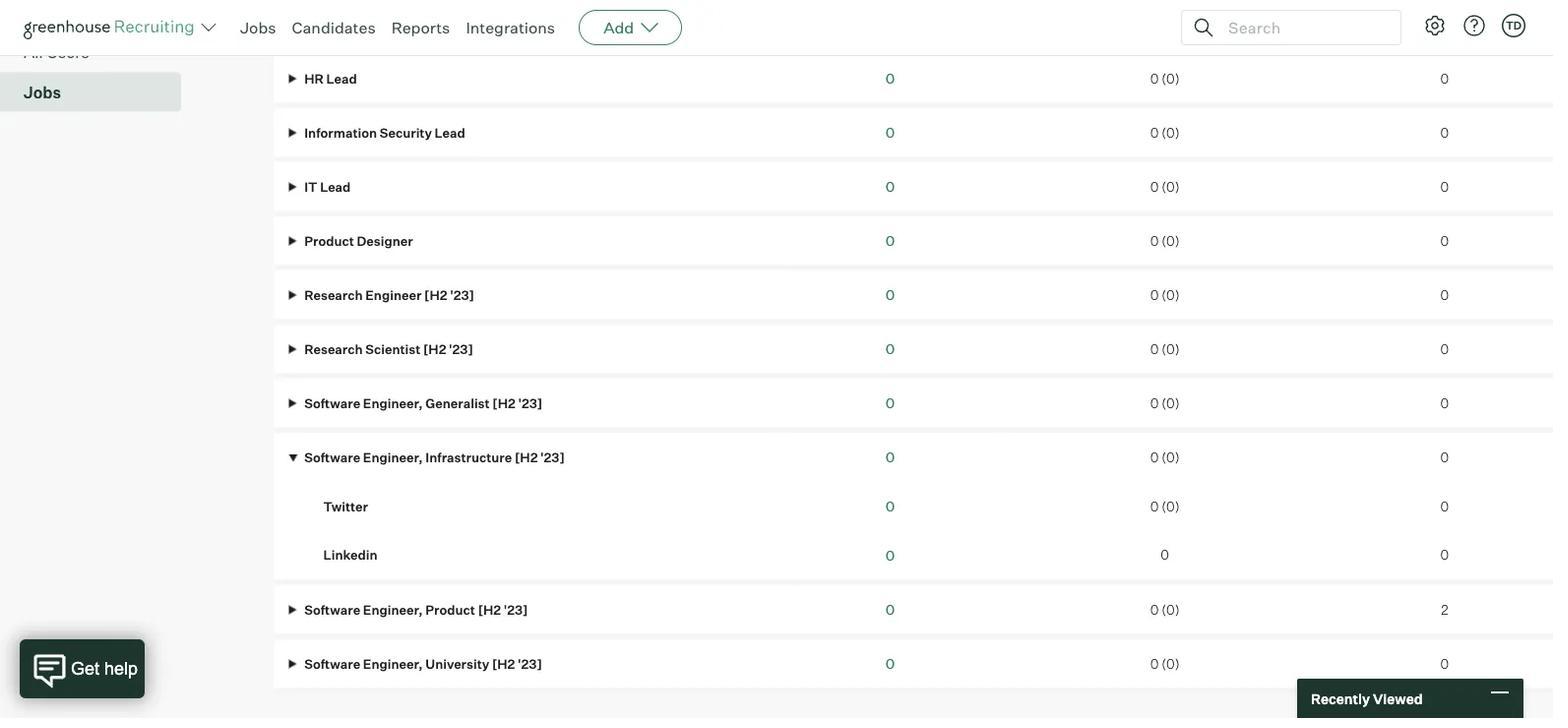 Task type: vqa. For each thing, say whether or not it's contained in the screenshot.


Task type: describe. For each thing, give the bounding box(es) containing it.
td
[[1506, 19, 1522, 32]]

0 link for software engineer, generalist [h2 '23]
[[886, 395, 895, 412]]

infrastructure
[[426, 450, 512, 466]]

0 (0) for product designer
[[1151, 233, 1180, 249]]

'23] for infrastructure
[[541, 450, 565, 466]]

research for scientist
[[304, 342, 363, 357]]

recently viewed
[[1311, 690, 1423, 708]]

'23] for product
[[504, 602, 528, 618]]

8 0 (0) from the top
[[1151, 450, 1180, 466]]

all users
[[24, 43, 89, 62]]

software engineer, university [h2 '23]
[[302, 657, 542, 672]]

integrations
[[466, 18, 555, 37]]

greenhouse recruiting image
[[24, 16, 201, 39]]

information security lead
[[302, 125, 465, 141]]

0 link for hr lead
[[886, 70, 895, 87]]

generalist
[[426, 396, 490, 411]]

10 0 link from the top
[[886, 548, 895, 565]]

td button
[[1502, 14, 1526, 37]]

hr lead
[[302, 71, 357, 87]]

research for engineer
[[304, 287, 363, 303]]

software engineer, product [h2 '23]
[[302, 602, 528, 618]]

all users link
[[24, 41, 173, 64]]

0 (0) for information security lead
[[1151, 125, 1180, 141]]

1 horizontal spatial jobs link
[[240, 18, 276, 37]]

[h2 for product
[[478, 602, 501, 618]]

[h2 for infrastructure
[[515, 450, 538, 466]]

0 link for software engineer, product [h2 '23]
[[886, 602, 895, 619]]

0 (0) for software engineer, university [h2 '23]
[[1151, 657, 1180, 672]]

deputy
[[304, 17, 350, 32]]

1 vertical spatial lead
[[435, 125, 465, 141]]

information
[[304, 125, 377, 141]]

(0) for software engineer, generalist [h2 '23]
[[1162, 396, 1180, 411]]

2 vertical spatial product
[[426, 602, 475, 618]]

software for software engineer, generalist [h2 '23]
[[304, 396, 360, 411]]

0 horizontal spatial jobs
[[24, 83, 61, 103]]

0 (0) for research engineer [h2 '23]
[[1151, 287, 1180, 303]]

all
[[24, 43, 43, 62]]

users
[[46, 43, 89, 62]]

[h2 right scientist
[[423, 342, 446, 357]]

0 vertical spatial product
[[461, 17, 511, 32]]

lead for hr lead
[[326, 71, 357, 87]]

university
[[426, 657, 490, 672]]

'23] for university
[[518, 657, 542, 672]]

(0) for information security lead
[[1162, 125, 1180, 141]]

research scientist [h2 '23]
[[302, 342, 473, 357]]

(0) for it lead
[[1162, 179, 1180, 195]]

reports link
[[391, 18, 450, 37]]

engineer, for generalist
[[363, 396, 423, 411]]

0 link for it lead
[[886, 178, 895, 196]]

1 vertical spatial product
[[304, 233, 354, 249]]

9 0 (0) from the top
[[1151, 499, 1180, 515]]

add
[[604, 18, 634, 37]]

9 0 link from the top
[[886, 498, 895, 516]]

linkedin
[[323, 548, 378, 564]]



Task type: locate. For each thing, give the bounding box(es) containing it.
1 vertical spatial jobs link
[[24, 81, 173, 105]]

engineer, for product
[[363, 602, 423, 618]]

4 0 link from the top
[[886, 233, 895, 250]]

jobs down all
[[24, 83, 61, 103]]

configure image
[[1424, 14, 1447, 37]]

1 0 link from the top
[[886, 70, 895, 87]]

0 (0)
[[1151, 71, 1180, 87], [1151, 125, 1180, 141], [1151, 179, 1180, 195], [1151, 233, 1180, 249], [1151, 287, 1180, 303], [1151, 342, 1180, 357], [1151, 396, 1180, 411], [1151, 450, 1180, 466], [1151, 499, 1180, 515], [1151, 602, 1180, 618], [1151, 657, 1180, 672]]

0 (0) for software engineer, product [h2 '23]
[[1151, 602, 1180, 618]]

4 software from the top
[[304, 657, 360, 672]]

software for software engineer, infrastructure [h2 '23]
[[304, 450, 360, 466]]

0 vertical spatial lead
[[326, 71, 357, 87]]

7 (0) from the top
[[1162, 396, 1180, 411]]

jobs left deputy
[[240, 18, 276, 37]]

[h2 up university
[[478, 602, 501, 618]]

product up university
[[426, 602, 475, 618]]

td button
[[1498, 10, 1530, 41]]

3 0 link from the top
[[886, 178, 895, 196]]

counsel,
[[404, 17, 459, 32]]

10 (0) from the top
[[1162, 602, 1180, 618]]

research engineer [h2 '23]
[[302, 287, 474, 303]]

twitter
[[323, 499, 368, 515]]

0 vertical spatial research
[[304, 287, 363, 303]]

add button
[[579, 10, 682, 45]]

[h2 right university
[[492, 657, 515, 672]]

engineer, up software engineer, university [h2 '23]
[[363, 602, 423, 618]]

0 vertical spatial jobs
[[240, 18, 276, 37]]

my posts
[[24, 2, 91, 22]]

1 software from the top
[[304, 396, 360, 411]]

11 0 (0) from the top
[[1151, 657, 1180, 672]]

3 0 (0) from the top
[[1151, 179, 1180, 195]]

2 (0) from the top
[[1162, 125, 1180, 141]]

9 (0) from the top
[[1162, 499, 1180, 515]]

1 0 (0) from the top
[[1151, 71, 1180, 87]]

engineer, for university
[[363, 657, 423, 672]]

0 (0) for research scientist [h2 '23]
[[1151, 342, 1180, 357]]

0 horizontal spatial jobs link
[[24, 81, 173, 105]]

product left &
[[461, 17, 511, 32]]

1 horizontal spatial 0 0 0
[[1441, 450, 1449, 564]]

lead right 'security'
[[435, 125, 465, 141]]

2 software from the top
[[304, 450, 360, 466]]

3 software from the top
[[304, 602, 360, 618]]

engineer, down software engineer, product [h2 '23]
[[363, 657, 423, 672]]

[h2 right engineer
[[424, 287, 447, 303]]

software for software engineer, product [h2 '23]
[[304, 602, 360, 618]]

Search text field
[[1224, 13, 1383, 42]]

candidates link
[[292, 18, 376, 37]]

engineer,
[[363, 396, 423, 411], [363, 450, 423, 466], [363, 602, 423, 618], [363, 657, 423, 672]]

(0) for research engineer [h2 '23]
[[1162, 287, 1180, 303]]

0 link for research scientist [h2 '23]
[[886, 341, 895, 358]]

integrations link
[[466, 18, 555, 37]]

0 horizontal spatial 0 0 0
[[886, 449, 895, 565]]

10 0 (0) from the top
[[1151, 602, 1180, 618]]

jobs link down all users link
[[24, 81, 173, 105]]

viewed
[[1373, 690, 1423, 708]]

general
[[352, 17, 401, 32]]

1 (0) from the top
[[1162, 71, 1180, 87]]

5 (0) from the top
[[1162, 287, 1180, 303]]

0 link
[[886, 70, 895, 87], [886, 124, 895, 141], [886, 178, 895, 196], [886, 233, 895, 250], [886, 287, 895, 304], [886, 341, 895, 358], [886, 395, 895, 412], [886, 449, 895, 466], [886, 498, 895, 516], [886, 548, 895, 565], [886, 602, 895, 619], [886, 656, 895, 673]]

3 engineer, from the top
[[363, 602, 423, 618]]

scientist
[[366, 342, 421, 357]]

research
[[304, 287, 363, 303], [304, 342, 363, 357]]

6 0 link from the top
[[886, 341, 895, 358]]

product down it lead
[[304, 233, 354, 249]]

2 0 link from the top
[[886, 124, 895, 141]]

8 0 link from the top
[[886, 449, 895, 466]]

4 engineer, from the top
[[363, 657, 423, 672]]

6 (0) from the top
[[1162, 342, 1180, 357]]

[h2 for university
[[492, 657, 515, 672]]

0 link for information security lead
[[886, 124, 895, 141]]

&
[[514, 17, 523, 32]]

2 research from the top
[[304, 342, 363, 357]]

lead
[[326, 71, 357, 87], [435, 125, 465, 141], [320, 179, 351, 195]]

0
[[1441, 17, 1449, 32], [886, 70, 895, 87], [1151, 71, 1159, 87], [1441, 71, 1449, 87], [886, 124, 895, 141], [1151, 125, 1159, 141], [1441, 125, 1449, 141], [886, 178, 895, 196], [1151, 179, 1159, 195], [1441, 179, 1449, 195], [886, 233, 895, 250], [1151, 233, 1159, 249], [1441, 233, 1449, 249], [886, 287, 895, 304], [1151, 287, 1159, 303], [1441, 287, 1449, 303], [886, 341, 895, 358], [1151, 342, 1159, 357], [1441, 342, 1449, 357], [886, 395, 895, 412], [1151, 396, 1159, 411], [1441, 396, 1449, 411], [886, 449, 895, 466], [1151, 450, 1159, 466], [1441, 450, 1449, 466], [886, 498, 895, 516], [1151, 499, 1159, 515], [1441, 499, 1449, 515], [886, 548, 895, 565], [1161, 548, 1170, 564], [1441, 548, 1449, 564], [886, 602, 895, 619], [1151, 602, 1159, 618], [886, 656, 895, 673], [1151, 657, 1159, 672], [1441, 657, 1449, 672]]

it
[[304, 179, 317, 195]]

1 horizontal spatial jobs
[[240, 18, 276, 37]]

11 0 link from the top
[[886, 602, 895, 619]]

research down product designer
[[304, 287, 363, 303]]

0 (0) for it lead
[[1151, 179, 1180, 195]]

engineer, for infrastructure
[[363, 450, 423, 466]]

11 (0) from the top
[[1162, 657, 1180, 672]]

my
[[24, 2, 46, 22]]

1 engineer, from the top
[[363, 396, 423, 411]]

software for software engineer, university [h2 '23]
[[304, 657, 360, 672]]

(0) for research scientist [h2 '23]
[[1162, 342, 1180, 357]]

(0) for software engineer, university [h2 '23]
[[1162, 657, 1180, 672]]

deputy general counsel, product & privacy
[[302, 17, 573, 32]]

recently
[[1311, 690, 1370, 708]]

7 0 link from the top
[[886, 395, 895, 412]]

software
[[304, 396, 360, 411], [304, 450, 360, 466], [304, 602, 360, 618], [304, 657, 360, 672]]

(0) for product designer
[[1162, 233, 1180, 249]]

1 vertical spatial jobs
[[24, 83, 61, 103]]

hr
[[304, 71, 324, 87]]

software engineer, infrastructure [h2 '23]
[[302, 450, 565, 466]]

6 0 (0) from the top
[[1151, 342, 1180, 357]]

2 vertical spatial lead
[[320, 179, 351, 195]]

0 (0) for hr lead
[[1151, 71, 1180, 87]]

0 vertical spatial jobs link
[[240, 18, 276, 37]]

[h2 for generalist
[[493, 396, 516, 411]]

product
[[461, 17, 511, 32], [304, 233, 354, 249], [426, 602, 475, 618]]

0 link for research engineer [h2 '23]
[[886, 287, 895, 304]]

4 0 (0) from the top
[[1151, 233, 1180, 249]]

4 (0) from the top
[[1162, 233, 1180, 249]]

jobs link
[[240, 18, 276, 37], [24, 81, 173, 105]]

privacy
[[526, 17, 573, 32]]

12 0 link from the top
[[886, 656, 895, 673]]

(0) for software engineer, product [h2 '23]
[[1162, 602, 1180, 618]]

2
[[1442, 602, 1449, 618]]

jobs
[[240, 18, 276, 37], [24, 83, 61, 103]]

[h2
[[424, 287, 447, 303], [423, 342, 446, 357], [493, 396, 516, 411], [515, 450, 538, 466], [478, 602, 501, 618], [492, 657, 515, 672]]

0 0 0
[[886, 449, 895, 565], [1441, 450, 1449, 564]]

engineer, down software engineer, generalist [h2 '23]
[[363, 450, 423, 466]]

[h2 right generalist
[[493, 396, 516, 411]]

engineer
[[366, 287, 422, 303]]

'23] for generalist
[[518, 396, 543, 411]]

lead for it lead
[[320, 179, 351, 195]]

my posts link
[[24, 0, 173, 24]]

posts
[[50, 2, 91, 22]]

5 0 (0) from the top
[[1151, 287, 1180, 303]]

product designer
[[302, 233, 413, 249]]

0 link for product designer
[[886, 233, 895, 250]]

jobs link left deputy
[[240, 18, 276, 37]]

lead right hr
[[326, 71, 357, 87]]

[h2 right infrastructure
[[515, 450, 538, 466]]

designer
[[357, 233, 413, 249]]

candidates
[[292, 18, 376, 37]]

it lead
[[302, 179, 351, 195]]

research left scientist
[[304, 342, 363, 357]]

(0) for hr lead
[[1162, 71, 1180, 87]]

(0)
[[1162, 71, 1180, 87], [1162, 125, 1180, 141], [1162, 179, 1180, 195], [1162, 233, 1180, 249], [1162, 287, 1180, 303], [1162, 342, 1180, 357], [1162, 396, 1180, 411], [1162, 450, 1180, 466], [1162, 499, 1180, 515], [1162, 602, 1180, 618], [1162, 657, 1180, 672]]

0 (0) for software engineer, generalist [h2 '23]
[[1151, 396, 1180, 411]]

0 link for software engineer, university [h2 '23]
[[886, 656, 895, 673]]

1 vertical spatial research
[[304, 342, 363, 357]]

lead right the 'it'
[[320, 179, 351, 195]]

engineer, down scientist
[[363, 396, 423, 411]]

reports
[[391, 18, 450, 37]]

3 (0) from the top
[[1162, 179, 1180, 195]]

software engineer, generalist [h2 '23]
[[302, 396, 543, 411]]

2 engineer, from the top
[[363, 450, 423, 466]]

'23]
[[450, 287, 474, 303], [449, 342, 473, 357], [518, 396, 543, 411], [541, 450, 565, 466], [504, 602, 528, 618], [518, 657, 542, 672]]

2 0 (0) from the top
[[1151, 125, 1180, 141]]

8 (0) from the top
[[1162, 450, 1180, 466]]

1 research from the top
[[304, 287, 363, 303]]

5 0 link from the top
[[886, 287, 895, 304]]

7 0 (0) from the top
[[1151, 396, 1180, 411]]

security
[[380, 125, 432, 141]]



